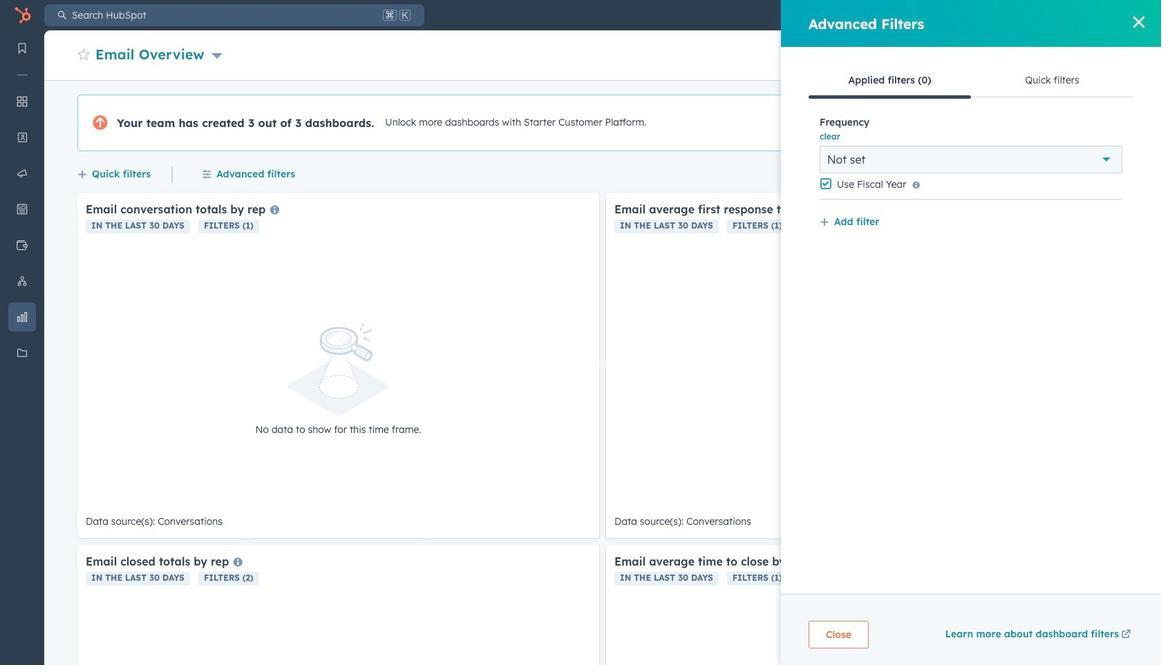 Task type: vqa. For each thing, say whether or not it's contained in the screenshot.
the leftmost the rep
no



Task type: locate. For each thing, give the bounding box(es) containing it.
link opens in a new window image
[[1122, 628, 1132, 645], [1122, 631, 1132, 641]]

Search HubSpot search field
[[66, 4, 380, 26]]

email average first response time by rep element
[[606, 193, 1129, 539]]

tab panel
[[809, 97, 1134, 243]]

help image
[[951, 10, 963, 21]]

2 link opens in a new window image from the top
[[1122, 631, 1132, 641]]

menu
[[798, 0, 1153, 30], [0, 30, 44, 631]]

menu item
[[1004, 0, 1026, 30]]

banner
[[77, 40, 1129, 66]]

1 horizontal spatial menu
[[798, 0, 1153, 30]]

tab list
[[809, 64, 1134, 99]]

close image
[[1134, 17, 1145, 28]]

email closed totals by rep element
[[77, 546, 600, 666]]



Task type: describe. For each thing, give the bounding box(es) containing it.
email average time to close by rep element
[[606, 546, 1129, 666]]

ruby anderson image
[[1055, 10, 1066, 21]]

bookmarks primary navigation item image
[[17, 43, 28, 54]]

settings image
[[981, 10, 992, 21]]

1 link opens in a new window image from the top
[[1122, 628, 1132, 645]]

marketplaces image
[[922, 10, 934, 21]]

email conversation totals by rep element
[[77, 193, 600, 539]]

0 horizontal spatial menu
[[0, 30, 44, 631]]



